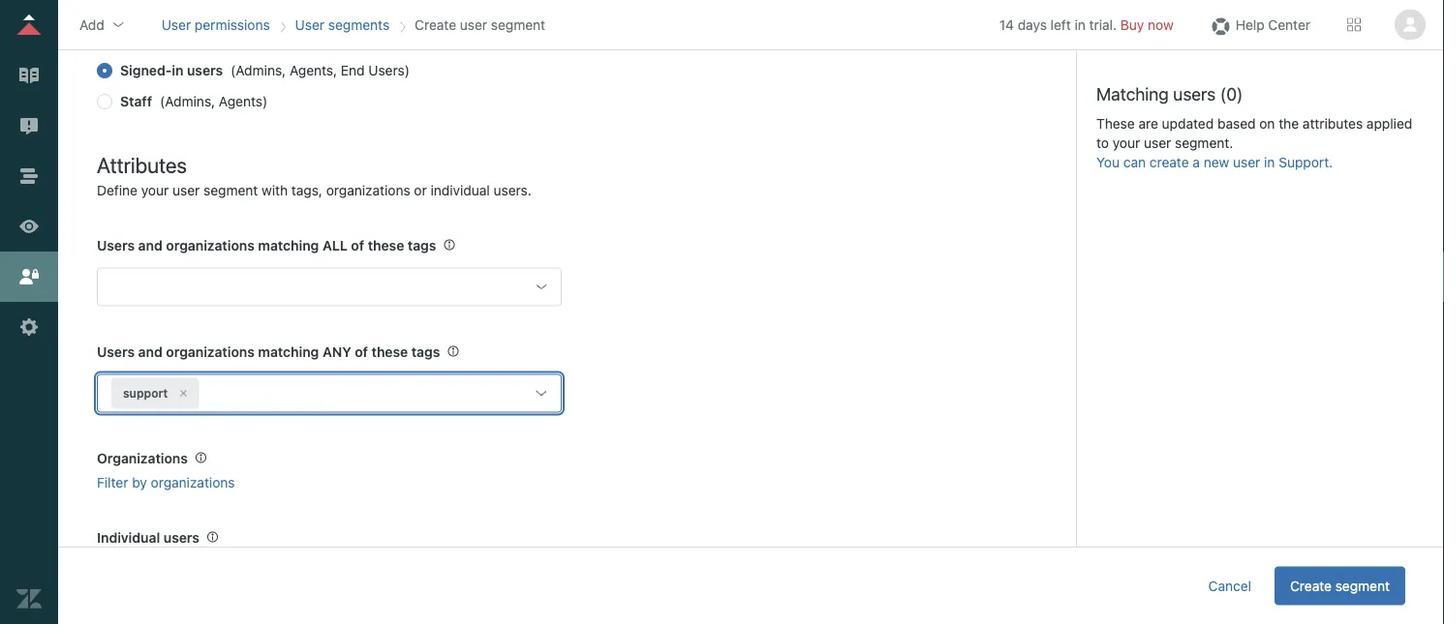 Task type: vqa. For each thing, say whether or not it's contained in the screenshot.
new
yes



Task type: locate. For each thing, give the bounding box(es) containing it.
1 horizontal spatial user
[[295, 16, 325, 32]]

customize design image
[[16, 214, 42, 239]]

user up signed-
[[162, 16, 191, 32]]

create
[[415, 16, 456, 32], [1290, 578, 1332, 594]]

Users and organizations matching ANY of these tags field
[[203, 379, 520, 410]]

0 vertical spatial these
[[368, 238, 404, 254]]

users for individual users
[[164, 530, 199, 546]]

) right "end"
[[405, 63, 410, 79]]

2 vertical spatial segment
[[1336, 578, 1390, 594]]

user segments
[[295, 16, 390, 32]]

0 vertical spatial segment
[[491, 16, 545, 32]]

1 horizontal spatial in
[[1075, 16, 1086, 32]]

(
[[231, 63, 236, 79], [160, 94, 165, 110]]

1 vertical spatial matching
[[258, 344, 319, 360]]

organizations
[[326, 183, 410, 199], [166, 238, 255, 254], [166, 344, 255, 360], [151, 475, 235, 491]]

0 horizontal spatial (
[[160, 94, 165, 110]]

users and organizations matching all of these tags element
[[97, 268, 562, 307]]

and down the attributes
[[138, 238, 163, 254]]

0 vertical spatial tags
[[408, 238, 436, 254]]

( up agents
[[231, 63, 236, 79]]

cancel button
[[1193, 567, 1267, 606]]

0 horizontal spatial in
[[172, 63, 183, 79]]

admins, up agents
[[236, 63, 286, 79]]

1 horizontal spatial segment
[[491, 16, 545, 32]]

0 vertical spatial matching
[[258, 238, 319, 254]]

1 matching from the top
[[258, 238, 319, 254]]

1 horizontal spatial (
[[231, 63, 236, 79]]

Users and organizations matching ALL of these tags field
[[111, 272, 520, 303]]

1 user from the left
[[162, 16, 191, 32]]

2 vertical spatial users
[[164, 530, 199, 546]]

trial.
[[1089, 16, 1117, 32]]

users up support
[[97, 344, 135, 360]]

create right cancel
[[1290, 578, 1332, 594]]

matching for all
[[258, 238, 319, 254]]

0 vertical spatial and
[[138, 238, 163, 254]]

matching left all
[[258, 238, 319, 254]]

end
[[341, 63, 365, 79]]

2 matching from the top
[[258, 344, 319, 360]]

1 horizontal spatial )
[[405, 63, 410, 79]]

user inside attributes define your user segment with tags, organizations or individual users.
[[172, 183, 200, 199]]

0 horizontal spatial admins,
[[165, 94, 215, 110]]

settings image
[[16, 315, 42, 340]]

0 horizontal spatial segment
[[203, 183, 258, 199]]

tags
[[408, 238, 436, 254], [411, 344, 440, 360]]

organizations
[[97, 451, 188, 467]]

users up staff ( admins, agents )
[[187, 63, 223, 79]]

14
[[999, 16, 1014, 32]]

user permissions image
[[16, 264, 42, 290]]

1 and from the top
[[138, 238, 163, 254]]

navigation containing user permissions
[[158, 10, 549, 39]]

14 days left in trial. buy now
[[999, 16, 1174, 32]]

of right any
[[355, 344, 368, 360]]

define
[[97, 183, 138, 199]]

users up 'updated'
[[1173, 83, 1216, 104]]

0 vertical spatial of
[[351, 238, 364, 254]]

attributes
[[97, 153, 187, 178]]

0 horizontal spatial create
[[415, 16, 456, 32]]

0 vertical spatial (
[[231, 63, 236, 79]]

segment.
[[1175, 135, 1233, 151]]

0 vertical spatial admins,
[[236, 63, 286, 79]]

staff
[[120, 94, 152, 110]]

of
[[351, 238, 364, 254], [355, 344, 368, 360]]

matching
[[258, 238, 319, 254], [258, 344, 319, 360]]

2 and from the top
[[138, 344, 163, 360]]

your inside these are updated based on the attributes applied to your user segment. you can create a new user in support.
[[1113, 135, 1140, 151]]

create for create user segment
[[415, 16, 456, 32]]

in left 'support.'
[[1264, 154, 1275, 170]]

1 vertical spatial of
[[355, 344, 368, 360]]

and
[[138, 238, 163, 254], [138, 344, 163, 360]]

navigation
[[158, 10, 549, 39]]

0 vertical spatial create
[[415, 16, 456, 32]]

1 vertical spatial these
[[372, 344, 408, 360]]

segment inside navigation
[[491, 16, 545, 32]]

create segment button
[[1275, 567, 1406, 606]]

agents
[[219, 94, 263, 110]]

tags up users and organizations matching any of these tags field
[[411, 344, 440, 360]]

)
[[405, 63, 410, 79], [263, 94, 268, 110]]

users right "end"
[[368, 63, 405, 79]]

user
[[162, 16, 191, 32], [295, 16, 325, 32]]

all
[[323, 238, 348, 254]]

1 vertical spatial tags
[[411, 344, 440, 360]]

of right all
[[351, 238, 364, 254]]

create right segments on the left of page
[[415, 16, 456, 32]]

in up staff ( admins, agents )
[[172, 63, 183, 79]]

1 vertical spatial segment
[[203, 183, 258, 199]]

of for all
[[351, 238, 364, 254]]

buy
[[1121, 16, 1144, 32]]

(0)
[[1220, 83, 1243, 104]]

( right staff
[[160, 94, 165, 110]]

zendesk image
[[16, 587, 42, 612]]

any
[[323, 344, 351, 360]]

organizations for filter by organizations
[[151, 475, 235, 491]]

1 horizontal spatial create
[[1290, 578, 1332, 594]]

users down define at left
[[97, 238, 135, 254]]

filter by organizations
[[97, 475, 235, 491]]

users
[[368, 63, 405, 79], [97, 238, 135, 254], [97, 344, 135, 360]]

tags,
[[291, 183, 323, 199]]

create inside navigation
[[415, 16, 456, 32]]

admins, left agents
[[165, 94, 215, 110]]

0 vertical spatial users
[[368, 63, 405, 79]]

1 horizontal spatial admins,
[[236, 63, 286, 79]]

these right all
[[368, 238, 404, 254]]

organizations inside attributes define your user segment with tags, organizations or individual users.
[[326, 183, 410, 199]]

2 user from the left
[[295, 16, 325, 32]]

these
[[368, 238, 404, 254], [372, 344, 408, 360]]

2 vertical spatial in
[[1264, 154, 1275, 170]]

2 vertical spatial users
[[97, 344, 135, 360]]

0 vertical spatial in
[[1075, 16, 1086, 32]]

users and organizations matching all of these tags
[[97, 238, 436, 254]]

1 vertical spatial and
[[138, 344, 163, 360]]

your down the attributes
[[141, 183, 169, 199]]

and up support option
[[138, 344, 163, 360]]

user
[[460, 16, 487, 32], [1144, 135, 1171, 151], [1233, 154, 1261, 170], [172, 183, 200, 199]]

your
[[1113, 135, 1140, 151], [141, 183, 169, 199]]

filter
[[97, 475, 128, 491]]

1 vertical spatial create
[[1290, 578, 1332, 594]]

admins,
[[236, 63, 286, 79], [165, 94, 215, 110]]

segment inside button
[[1336, 578, 1390, 594]]

0 vertical spatial your
[[1113, 135, 1140, 151]]

by
[[132, 475, 147, 491]]

2 horizontal spatial in
[[1264, 154, 1275, 170]]

these up users and organizations matching any of these tags field
[[372, 344, 408, 360]]

now
[[1148, 16, 1174, 32]]

in
[[1075, 16, 1086, 32], [172, 63, 183, 79], [1264, 154, 1275, 170]]

permissions
[[195, 16, 270, 32]]

users right individual
[[164, 530, 199, 546]]

days
[[1018, 16, 1047, 32]]

create inside button
[[1290, 578, 1332, 594]]

create user segment
[[415, 16, 545, 32]]

0 horizontal spatial user
[[162, 16, 191, 32]]

in right left
[[1075, 16, 1086, 32]]

1 vertical spatial your
[[141, 183, 169, 199]]

0 vertical spatial )
[[405, 63, 410, 79]]

1 horizontal spatial your
[[1113, 135, 1140, 151]]

users
[[187, 63, 223, 79], [1173, 83, 1216, 104], [164, 530, 199, 546]]

1 vertical spatial )
[[263, 94, 268, 110]]

matching users (0)
[[1097, 83, 1243, 104]]

0 horizontal spatial )
[[263, 94, 268, 110]]

signed-in users ( admins, agents, end users )
[[120, 63, 410, 79]]

cancel
[[1209, 578, 1252, 594]]

0 horizontal spatial your
[[141, 183, 169, 199]]

staff ( admins, agents )
[[120, 94, 268, 110]]

segment
[[491, 16, 545, 32], [203, 183, 258, 199], [1336, 578, 1390, 594]]

1 vertical spatial users
[[1173, 83, 1216, 104]]

filter by organizations link
[[97, 475, 235, 491]]

matching left any
[[258, 344, 319, 360]]

matching
[[1097, 83, 1169, 104]]

create segment
[[1290, 578, 1390, 594]]

1 vertical spatial users
[[97, 238, 135, 254]]

user up agents,
[[295, 16, 325, 32]]

tags for users and organizations matching any of these tags
[[411, 344, 440, 360]]

are
[[1139, 115, 1158, 131]]

) down signed-in users ( admins, agents, end users )
[[263, 94, 268, 110]]

2 horizontal spatial segment
[[1336, 578, 1390, 594]]

tags down the or
[[408, 238, 436, 254]]

your up the can
[[1113, 135, 1140, 151]]



Task type: describe. For each thing, give the bounding box(es) containing it.
applied
[[1367, 115, 1413, 131]]

segments
[[328, 16, 390, 32]]

user segments link
[[295, 16, 390, 32]]

manage articles image
[[16, 63, 42, 88]]

in inside these are updated based on the attributes applied to your user segment. you can create a new user in support.
[[1264, 154, 1275, 170]]

0 vertical spatial users
[[187, 63, 223, 79]]

users and organizations matching any of these tags
[[97, 344, 440, 360]]

center
[[1268, 16, 1311, 32]]

zendesk products image
[[1347, 18, 1361, 31]]

individual
[[431, 183, 490, 199]]

can
[[1123, 154, 1146, 170]]

these for all
[[368, 238, 404, 254]]

user for user segments
[[295, 16, 325, 32]]

users and organizations matching any of these tags element
[[97, 375, 562, 414]]

new
[[1204, 154, 1230, 170]]

matching for any
[[258, 344, 319, 360]]

a
[[1193, 154, 1200, 170]]

create
[[1150, 154, 1189, 170]]

based
[[1218, 115, 1256, 131]]

on
[[1260, 115, 1275, 131]]

these for any
[[372, 344, 408, 360]]

help center button
[[1203, 10, 1316, 39]]

users.
[[494, 183, 532, 199]]

user inside navigation
[[460, 16, 487, 32]]

left
[[1051, 16, 1071, 32]]

tags for users and organizations matching all of these tags
[[408, 238, 436, 254]]

individual
[[97, 530, 160, 546]]

you
[[1097, 154, 1120, 170]]

1 vertical spatial in
[[172, 63, 183, 79]]

organizations for users and organizations matching all of these tags
[[166, 238, 255, 254]]

individual users
[[97, 530, 199, 546]]

add button
[[74, 10, 132, 39]]

support option
[[111, 379, 199, 410]]

user for user permissions
[[162, 16, 191, 32]]

attributes define your user segment with tags, organizations or individual users.
[[97, 153, 532, 199]]

add
[[79, 16, 104, 32]]

arrange content image
[[16, 164, 42, 189]]

and for users and organizations matching all of these tags
[[138, 238, 163, 254]]

attributes
[[1303, 115, 1363, 131]]

the
[[1279, 115, 1299, 131]]

agents,
[[290, 63, 337, 79]]

with
[[262, 183, 288, 199]]

remove image
[[178, 389, 189, 400]]

these are updated based on the attributes applied to your user segment. you can create a new user in support.
[[1097, 115, 1413, 170]]

1 vertical spatial (
[[160, 94, 165, 110]]

you can create a new user in support. link
[[1097, 154, 1333, 170]]

users for users and organizations matching all of these tags
[[97, 238, 135, 254]]

and for users and organizations matching any of these tags
[[138, 344, 163, 360]]

signed-
[[120, 63, 172, 79]]

user permissions
[[162, 16, 270, 32]]

user permissions link
[[162, 16, 270, 32]]

segment inside attributes define your user segment with tags, organizations or individual users.
[[203, 183, 258, 199]]

updated
[[1162, 115, 1214, 131]]

help
[[1236, 16, 1265, 32]]

help center
[[1236, 16, 1311, 32]]

your inside attributes define your user segment with tags, organizations or individual users.
[[141, 183, 169, 199]]

of for any
[[355, 344, 368, 360]]

support.
[[1279, 154, 1333, 170]]

these
[[1097, 115, 1135, 131]]

organizations for users and organizations matching any of these tags
[[166, 344, 255, 360]]

support
[[123, 388, 168, 401]]

users for matching users (0)
[[1173, 83, 1216, 104]]

users for users and organizations matching any of these tags
[[97, 344, 135, 360]]

to
[[1097, 135, 1109, 151]]

moderate content image
[[16, 113, 42, 139]]

or
[[414, 183, 427, 199]]

1 vertical spatial admins,
[[165, 94, 215, 110]]

create for create segment
[[1290, 578, 1332, 594]]



